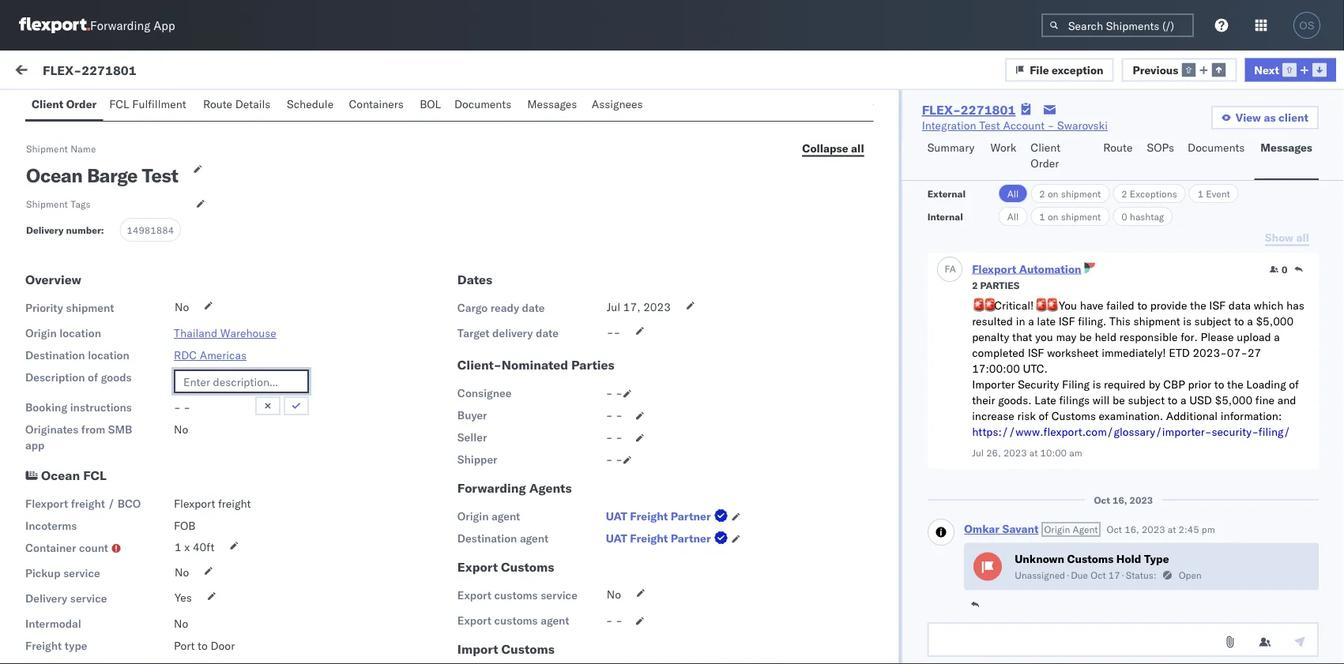 Task type: describe. For each thing, give the bounding box(es) containing it.
previous button
[[1122, 58, 1238, 82]]

3 resize handle column header from the left
[[1317, 132, 1336, 552]]

instructions
[[70, 401, 132, 415]]

test inside "link"
[[980, 119, 1001, 132]]

4 o from the top
[[52, 489, 58, 499]]

priority shipment
[[25, 301, 114, 315]]

0 horizontal spatial messages button
[[521, 90, 586, 121]]

2 vertical spatial freight
[[25, 640, 62, 654]]

customs for unknown customs hold type
[[1067, 553, 1114, 567]]

when
[[113, 317, 140, 331]]

1 horizontal spatial client order button
[[1025, 134, 1098, 180]]

oct up target
[[459, 302, 477, 316]]

0 horizontal spatial the
[[247, 349, 264, 363]]

oct left the 17
[[1091, 570, 1106, 582]]

delay:
[[245, 404, 277, 418]]

date for target delivery date
[[536, 327, 559, 340]]

client-nominated parties
[[458, 357, 615, 373]]

freight for flexport freight
[[218, 497, 251, 511]]

26, up target
[[480, 302, 497, 316]]

a right in
[[1028, 315, 1034, 329]]

shipment inside 🚨🚨critical!🚨🚨 you have failed to provide the isf data which has resulted in a late isf filing. this shipment is subject to a $5,000 penalty that you may be held responsible for. please upload a completed isf worksheet immediately! etd 2023-07-27 17:00:00 utc. importer security filing is required by cbp prior to the loading of their goods. late filings will be subject to a usd $5,000 fine and increase risk of customs examination. additional information: https://www.flexport.com/glossary/importer-security-filing/ jul 26, 2023 at 10:00 am
[[1134, 315, 1181, 329]]

to down data
[[1235, 315, 1245, 329]]

2 parties button
[[972, 278, 1020, 292]]

to right port
[[198, 640, 208, 654]]

view as client
[[1236, 111, 1309, 125]]

agent for origin agent
[[492, 510, 521, 524]]

2 vertical spatial is
[[1093, 378, 1101, 392]]

to down cbp
[[1168, 394, 1178, 408]]

container count
[[25, 542, 108, 555]]

flex- down automation
[[1048, 302, 1081, 316]]

of right loading
[[1289, 378, 1299, 392]]

(0) for internal (0)
[[148, 100, 168, 114]]

26, down forwarding agents at the bottom left of the page
[[480, 500, 497, 514]]

no for pickup service
[[175, 566, 189, 580]]

exception: for exception: (air recovery)
[[50, 404, 106, 418]]

sops button
[[1141, 134, 1182, 180]]

exception: for exception:
[[50, 198, 106, 212]]

1 horizontal spatial isf
[[1059, 315, 1075, 329]]

swarovski
[[1058, 119, 1109, 132]]

with inside this is a great deal and with partnership.
[[166, 230, 188, 244]]

cargo
[[458, 301, 488, 315]]

is inside this is a great deal and with partnership.
[[72, 230, 80, 244]]

uat for origin agent
[[606, 510, 628, 524]]

16, for oct 16, 2023
[[1113, 495, 1128, 507]]

related work item/shipment
[[1049, 137, 1172, 149]]

0 button
[[1270, 264, 1288, 276]]

as for possible.
[[47, 365, 59, 378]]

0 horizontal spatial jul
[[607, 300, 621, 314]]

1 2:44 from the top
[[533, 405, 557, 419]]

- inside integration test account - swarovski "link"
[[1048, 119, 1055, 132]]

this inside 🚨🚨critical!🚨🚨 you have failed to provide the isf data which has resulted in a late isf filing. this shipment is subject to a $5,000 penalty that you may be held responsible for. please upload a completed isf worksheet immediately! etd 2023-07-27 17:00:00 utc. importer security filing is required by cbp prior to the loading of their goods. late filings will be subject to a usd $5,000 fine and increase risk of customs examination. additional information: https://www.flexport.com/glossary/importer-security-filing/ jul 26, 2023 at 10:00 am
[[1110, 315, 1131, 329]]

date for cargo ready date
[[522, 301, 545, 315]]

oct up destination agent
[[459, 500, 477, 514]]

26, inside 🚨🚨critical!🚨🚨 you have failed to provide the isf data which has resulted in a late isf filing. this shipment is subject to a $5,000 penalty that you may be held responsible for. please upload a completed isf worksheet immediately! etd 2023-07-27 17:00:00 utc. importer security filing is required by cbp prior to the loading of their goods. late filings will be subject to a usd $5,000 fine and increase risk of customs examination. additional information: https://www.flexport.com/glossary/importer-security-filing/ jul 26, 2023 at 10:00 am
[[987, 448, 1001, 459]]

0 horizontal spatial client order
[[32, 97, 97, 111]]

shipment up "occurs"
[[66, 301, 114, 315]]

next
[[1255, 63, 1280, 77]]

oct down consignee
[[459, 405, 477, 419]]

view as client button
[[1212, 106, 1320, 130]]

0 for 0
[[1282, 264, 1288, 276]]

1 vertical spatial flex-2271801
[[922, 102, 1016, 118]]

ready
[[491, 301, 520, 315]]

collapse all
[[803, 141, 865, 155]]

filing
[[1062, 378, 1090, 392]]

origin for origin agent
[[458, 510, 489, 524]]

flex- down filing
[[1048, 405, 1081, 419]]

bol
[[420, 97, 441, 111]]

client for rightmost client order button
[[1031, 141, 1061, 155]]

usd
[[1190, 394, 1212, 408]]

delay
[[47, 420, 77, 434]]

1 horizontal spatial client order
[[1031, 141, 1061, 170]]

Enter description... text field
[[174, 370, 309, 394]]

all button for 2
[[999, 184, 1028, 203]]

flexport. image
[[19, 17, 90, 33]]

0 vertical spatial client order button
[[25, 90, 103, 121]]

service for yes
[[70, 592, 107, 606]]

0 vertical spatial 2271801
[[82, 62, 137, 78]]

/
[[108, 497, 115, 511]]

worksheet
[[1047, 347, 1099, 361]]

previous
[[1133, 63, 1179, 77]]

list
[[233, 100, 252, 114]]

0 horizontal spatial fcl
[[83, 468, 107, 484]]

nominated
[[502, 357, 569, 373]]

1 x 40ft
[[175, 541, 215, 555]]

4 o s from the top
[[52, 489, 63, 499]]

message for message list
[[184, 100, 230, 114]]

export for export customs service
[[458, 589, 492, 603]]

:
[[101, 225, 104, 236]]

port to door
[[174, 640, 235, 654]]

- - for consignee
[[606, 387, 623, 401]]

rdc americas
[[174, 349, 247, 363]]

that inside the your shipment, often occurs when unloading cargo takes longer that this may
[[47, 333, 68, 347]]

all for 2
[[1008, 188, 1019, 200]]

f a
[[945, 264, 956, 276]]

- - for shipper
[[606, 453, 623, 467]]

tags
[[71, 198, 91, 210]]

2 flex- 458574 from the top
[[1048, 302, 1122, 316]]

export for export customs agent
[[458, 614, 492, 628]]

2 for exceptions
[[1122, 188, 1128, 200]]

1 vertical spatial messages
[[1261, 141, 1313, 155]]

freight for flexport freight / bco
[[71, 497, 105, 511]]

containers
[[349, 97, 404, 111]]

no for priority shipment
[[175, 300, 189, 314]]

uat freight partner link for destination agent
[[606, 531, 732, 547]]

0 horizontal spatial $5,000
[[1215, 394, 1253, 408]]

parties
[[572, 357, 615, 373]]

4 s from the top
[[58, 489, 63, 499]]

delivery inside your shipment's final delivery understanding and
[[260, 333, 299, 347]]

3 o s from the top
[[52, 379, 63, 388]]

1 horizontal spatial $5,000
[[1256, 315, 1294, 329]]

customs for export customs
[[501, 560, 555, 576]]

1 vertical spatial 2271801
[[961, 102, 1016, 118]]

2 vertical spatial agent
[[541, 614, 570, 628]]

4 omkar savant from the top
[[77, 487, 147, 501]]

1 resize handle column header from the left
[[727, 132, 746, 552]]

type
[[65, 640, 87, 654]]

a left usd on the bottom right of page
[[1181, 394, 1187, 408]]

of down late
[[1039, 410, 1049, 424]]

filing/
[[1259, 426, 1291, 440]]

flexport for flexport freight / bco
[[25, 497, 68, 511]]

customs inside 🚨🚨critical!🚨🚨 you have failed to provide the isf data which has resulted in a late isf filing. this shipment is subject to a $5,000 penalty that you may be held responsible for. please upload a completed isf worksheet immediately! etd 2023-07-27 17:00:00 utc. importer security filing is required by cbp prior to the loading of their goods. late filings will be subject to a usd $5,000 fine and increase risk of customs examination. additional information: https://www.flexport.com/glossary/importer-security-filing/ jul 26, 2023 at 10:00 am
[[1052, 410, 1096, 424]]

2 s from the top
[[58, 276, 63, 286]]

location for destination location
[[88, 349, 130, 363]]

bol button
[[414, 90, 448, 121]]

1 vertical spatial documents button
[[1182, 134, 1255, 180]]

count
[[79, 542, 108, 555]]

to right 'failed'
[[1138, 299, 1148, 313]]

oct 16, 2023 at 2:45 pm
[[1107, 525, 1216, 536]]

client-
[[458, 357, 502, 373]]

event
[[1207, 188, 1231, 200]]

1 o s from the top
[[52, 173, 63, 183]]

internal (0)
[[106, 100, 168, 114]]

notifying
[[85, 301, 129, 315]]

this is a great deal and with partnership.
[[47, 230, 188, 260]]

07-
[[1227, 347, 1248, 361]]

ocean for ocean fcl
[[41, 468, 80, 484]]

on for 2
[[1048, 188, 1059, 200]]

2 pm from the top
[[560, 405, 577, 419]]

originates
[[25, 423, 79, 437]]

internal for internal (0)
[[106, 100, 145, 114]]

delay: terminal delay
[[47, 404, 326, 434]]

and for understanding
[[123, 349, 142, 363]]

partner for destination agent
[[671, 532, 711, 546]]

buyer
[[458, 409, 487, 423]]

file
[[1030, 63, 1050, 77]]

shipper
[[458, 453, 498, 467]]

- - for buyer
[[606, 409, 623, 423]]

shipment up 1 on shipment
[[1062, 188, 1102, 200]]

client
[[1279, 111, 1309, 125]]

delivery for delivery number :
[[26, 225, 64, 236]]

destination for destination agent
[[458, 532, 517, 546]]

import customs
[[458, 642, 555, 658]]

at inside 🚨🚨critical!🚨🚨 you have failed to provide the isf data which has resulted in a late isf filing. this shipment is subject to a $5,000 penalty that you may be held responsible for. please upload a completed isf worksheet immediately! etd 2023-07-27 17:00:00 utc. importer security filing is required by cbp prior to the loading of their goods. late filings will be subject to a usd $5,000 fine and increase risk of customs examination. additional information: https://www.flexport.com/glossary/importer-security-filing/ jul 26, 2023 at 10:00 am
[[1030, 448, 1038, 459]]

0 horizontal spatial messages
[[528, 97, 577, 111]]

client for topmost client order button
[[32, 97, 63, 111]]

2 omkar savant from the top
[[77, 274, 147, 288]]

forwarding app
[[90, 18, 175, 33]]

shipment tags
[[26, 198, 91, 210]]

work inside button
[[991, 141, 1017, 155]]

🚨🚨critical!🚨🚨
[[972, 299, 1056, 313]]

documents for leftmost "documents" button
[[455, 97, 512, 111]]

pdt for @
[[580, 500, 600, 514]]

may inside the your shipment, often occurs when unloading cargo takes longer that this may
[[92, 333, 113, 347]]

message for message
[[49, 137, 87, 149]]

origin inside omkar savant origin agent
[[1045, 525, 1071, 536]]

route for route details
[[203, 97, 233, 111]]

cargo
[[195, 317, 223, 331]]

Search Shipments (/) text field
[[1042, 13, 1195, 37]]

fcl fulfillment button
[[103, 90, 197, 121]]

oct 26, 2023, 2:45 pm pdt
[[459, 302, 600, 316]]

26, down consignee
[[480, 405, 497, 419]]

failed
[[1107, 299, 1135, 313]]

2023 for oct 16, 2023
[[1130, 495, 1153, 507]]

2 inside button
[[972, 280, 978, 292]]

1 horizontal spatial at
[[1168, 525, 1177, 536]]

that inside 🚨🚨critical!🚨🚨 you have failed to provide the isf data which has resulted in a late isf filing. this shipment is subject to a $5,000 penalty that you may be held responsible for. please upload a completed isf worksheet immediately! etd 2023-07-27 17:00:00 utc. importer security filing is required by cbp prior to the loading of their goods. late filings will be subject to a usd $5,000 fine and increase risk of customs examination. additional information: https://www.flexport.com/glossary/importer-security-filing/ jul 26, 2023 at 10:00 am
[[1012, 331, 1033, 345]]

prior
[[1188, 378, 1212, 392]]

2 for on shipment
[[1040, 188, 1046, 200]]

shipment for shipment name
[[26, 143, 68, 155]]

0 vertical spatial isf
[[1210, 299, 1226, 313]]

1 for 1 event
[[1198, 188, 1204, 200]]

1 458574 from the top
[[1081, 200, 1122, 213]]

exception
[[1053, 63, 1104, 77]]

americas
[[200, 349, 247, 363]]

sops
[[1148, 141, 1175, 155]]

exception: (air recovery)
[[50, 404, 190, 418]]

2 horizontal spatial the
[[1228, 378, 1244, 392]]

due
[[1071, 570, 1088, 582]]

flex- right "my"
[[43, 62, 82, 78]]

2 horizontal spatial is
[[1183, 315, 1192, 329]]

name
[[71, 143, 96, 155]]

longer
[[256, 317, 287, 331]]

1 vertical spatial with
[[223, 349, 245, 363]]

0 vertical spatial be
[[1080, 331, 1092, 345]]

all button for 1
[[999, 207, 1028, 226]]

f
[[945, 264, 950, 276]]

1 vertical spatial subject
[[1128, 394, 1165, 408]]

to right prior
[[1215, 378, 1225, 392]]

1 omkar savant from the top
[[77, 171, 147, 185]]

customs for service
[[495, 589, 538, 603]]

delivery for delivery service
[[25, 592, 67, 606]]

(air
[[109, 404, 132, 418]]

yes
[[175, 591, 192, 605]]

flex- up integration
[[922, 102, 961, 118]]

responsible
[[1120, 331, 1178, 345]]

1 vertical spatial 2:45
[[1179, 525, 1200, 536]]

2 pdt from the top
[[580, 405, 600, 419]]

goods.
[[998, 394, 1032, 408]]

0 vertical spatial the
[[1191, 299, 1207, 313]]

pdt for we
[[580, 302, 600, 316]]

and for deal
[[145, 230, 163, 244]]

work inside 'button'
[[153, 65, 179, 79]]

filing.
[[1078, 315, 1107, 329]]

your shipment, often occurs when unloading cargo takes longer that this may
[[47, 301, 287, 347]]

importer
[[972, 378, 1015, 392]]

shipment,
[[200, 301, 250, 315]]

1 horizontal spatial delivery
[[493, 327, 533, 340]]

etd
[[1169, 347, 1190, 361]]

may inside 🚨🚨critical!🚨🚨 you have failed to provide the isf data which has resulted in a late isf filing. this shipment is subject to a $5,000 penalty that you may be held responsible for. please upload a completed isf worksheet immediately! etd 2023-07-27 17:00:00 utc. importer security filing is required by cbp prior to the loading of their goods. late filings will be subject to a usd $5,000 fine and increase risk of customs examination. additional information: https://www.flexport.com/glossary/importer-security-filing/ jul 26, 2023 at 10:00 am
[[1056, 331, 1077, 345]]

shipment down 2 on shipment
[[1062, 211, 1102, 223]]

possible.
[[62, 365, 107, 378]]

oct right agent
[[1107, 525, 1122, 536]]

flex- down related
[[1048, 200, 1081, 213]]

16, for oct 16, 2023 at 2:45 pm
[[1125, 525, 1140, 536]]

2 exceptions
[[1122, 188, 1178, 200]]

uat freight partner for destination agent
[[606, 532, 711, 546]]



Task type: vqa. For each thing, say whether or not it's contained in the screenshot.
rule corresponding to Team rule
no



Task type: locate. For each thing, give the bounding box(es) containing it.
2023, down consignee
[[500, 405, 530, 419]]

1 for 1 on shipment
[[1040, 211, 1046, 223]]

1 horizontal spatial freight
[[218, 497, 251, 511]]

jul 17, 2023
[[607, 300, 671, 314]]

a right upload
[[1274, 331, 1280, 345]]

unloading
[[143, 317, 193, 331]]

1 horizontal spatial test
[[980, 119, 1001, 132]]

external inside button
[[25, 100, 67, 114]]

2 horizontal spatial isf
[[1210, 299, 1226, 313]]

description
[[25, 371, 85, 385]]

0 horizontal spatial isf
[[1028, 347, 1045, 361]]

and right deal
[[145, 230, 163, 244]]

1 vertical spatial this
[[1110, 315, 1131, 329]]

1 horizontal spatial you
[[1036, 331, 1053, 345]]

pm down parties
[[560, 405, 577, 419]]

1 horizontal spatial route
[[1104, 141, 1133, 155]]

0 vertical spatial order
[[66, 97, 97, 111]]

all button
[[999, 184, 1028, 203], [999, 207, 1028, 226]]

subject up 'please'
[[1195, 315, 1232, 329]]

1 (0) from the left
[[70, 100, 90, 114]]

location for origin location
[[60, 327, 101, 340]]

458574 left hashtag
[[1081, 200, 1122, 213]]

2 uat freight partner from the top
[[606, 532, 711, 546]]

2023 for oct 16, 2023 at 2:45 pm
[[1142, 525, 1166, 536]]

2 up 1 on shipment
[[1040, 188, 1046, 200]]

of up terminal
[[301, 349, 311, 363]]

$5,000
[[1256, 315, 1294, 329], [1215, 394, 1253, 408]]

1 left x
[[175, 541, 182, 555]]

3 s from the top
[[58, 379, 63, 388]]

1 vertical spatial oct 26, 2023, 2:44 pm pdt
[[459, 500, 600, 514]]

external
[[25, 100, 67, 114], [928, 188, 966, 200]]

and inside 🚨🚨critical!🚨🚨 you have failed to provide the isf data which has resulted in a late isf filing. this shipment is subject to a $5,000 penalty that you may be held responsible for. please upload a completed isf worksheet immediately! etd 2023-07-27 17:00:00 utc. importer security filing is required by cbp prior to the loading of their goods. late filings will be subject to a usd $5,000 fine and increase risk of customs examination. additional information: https://www.flexport.com/glossary/importer-security-filing/ jul 26, 2023 at 10:00 am
[[1278, 394, 1297, 408]]

message list button
[[177, 93, 259, 124]]

seller
[[458, 431, 487, 445]]

you inside 🚨🚨critical!🚨🚨 you have failed to provide the isf data which has resulted in a late isf filing. this shipment is subject to a $5,000 penalty that you may be held responsible for. please upload a completed isf worksheet immediately! etd 2023-07-27 17:00:00 utc. importer security filing is required by cbp prior to the loading of their goods. late filings will be subject to a usd $5,000 fine and increase risk of customs examination. additional information: https://www.flexport.com/glossary/importer-security-filing/ jul 26, 2023 at 10:00 am
[[1036, 331, 1053, 345]]

import for import work
[[117, 65, 150, 79]]

a up upload
[[1248, 315, 1254, 329]]

2 vertical spatial isf
[[1028, 347, 1045, 361]]

savant
[[113, 171, 147, 185], [113, 274, 147, 288], [113, 377, 147, 391], [113, 487, 147, 501], [1003, 523, 1039, 537]]

0 vertical spatial 16,
[[1113, 495, 1128, 507]]

client order down my work
[[32, 97, 97, 111]]

external (0)
[[25, 100, 90, 114]]

0 vertical spatial route
[[203, 97, 233, 111]]

0 vertical spatial client order
[[32, 97, 97, 111]]

0 horizontal spatial flex-2271801
[[43, 62, 137, 78]]

2 uat freight partner link from the top
[[606, 531, 732, 547]]

0 horizontal spatial origin
[[25, 327, 57, 340]]

flex- 458574 up https://www.flexport.com/glossary/importer-
[[1048, 405, 1122, 419]]

1 vertical spatial 2:44
[[533, 500, 557, 514]]

freight type
[[25, 640, 87, 654]]

1 flex- 458574 from the top
[[1048, 200, 1122, 213]]

subject
[[1195, 315, 1232, 329], [1128, 394, 1165, 408]]

2 vertical spatial export
[[458, 614, 492, 628]]

2 exception: from the top
[[50, 404, 106, 418]]

as for client
[[1265, 111, 1277, 125]]

0 vertical spatial pdt
[[580, 302, 600, 316]]

client order button down my work
[[25, 90, 103, 121]]

1 all from the top
[[1008, 188, 1019, 200]]

1 vertical spatial internal
[[928, 211, 964, 223]]

1 horizontal spatial flex-2271801
[[922, 102, 1016, 118]]

1 2023, from the top
[[500, 302, 530, 316]]

1 uat freight partner link from the top
[[606, 509, 732, 525]]

client down account
[[1031, 141, 1061, 155]]

import inside 'button'
[[117, 65, 150, 79]]

shipment up responsible
[[1134, 315, 1181, 329]]

provide
[[1151, 299, 1188, 313]]

uat for destination agent
[[606, 532, 628, 546]]

1 oct 26, 2023, 2:44 pm pdt from the top
[[459, 405, 600, 419]]

client down my work
[[32, 97, 63, 111]]

client
[[32, 97, 63, 111], [1031, 141, 1061, 155]]

unassigned due oct 17
[[1015, 570, 1121, 582]]

you
[[1059, 299, 1077, 313]]

2023,
[[500, 302, 530, 316], [500, 405, 530, 419], [500, 500, 530, 514]]

to
[[1138, 299, 1148, 313], [1235, 315, 1245, 329], [1215, 378, 1225, 392], [1168, 394, 1178, 408], [198, 640, 208, 654]]

0 vertical spatial export
[[458, 560, 498, 576]]

work up the fulfillment
[[153, 65, 179, 79]]

1 horizontal spatial messages button
[[1255, 134, 1320, 180]]

destination down origin agent
[[458, 532, 517, 546]]

1 vertical spatial isf
[[1059, 315, 1075, 329]]

agent
[[492, 510, 521, 524], [520, 532, 549, 546], [541, 614, 570, 628]]

your for shipment's
[[153, 333, 175, 347]]

1 horizontal spatial documents
[[1188, 141, 1246, 155]]

oct 26, 2023, 2:44 pm pdt down forwarding agents at the bottom left of the page
[[459, 500, 600, 514]]

0 horizontal spatial order
[[66, 97, 97, 111]]

export customs
[[458, 560, 555, 576]]

am
[[1070, 448, 1083, 459]]

shipment for shipment tags
[[26, 198, 68, 210]]

details
[[235, 97, 271, 111]]

2 freight from the left
[[218, 497, 251, 511]]

be
[[1080, 331, 1092, 345], [1113, 394, 1125, 408]]

from
[[81, 423, 105, 437]]

1 vertical spatial order
[[1031, 157, 1060, 170]]

export up import customs on the left bottom
[[458, 614, 492, 628]]

2 partner from the top
[[671, 532, 711, 546]]

security
[[1018, 378, 1059, 392]]

2 (0) from the left
[[148, 100, 168, 114]]

origin for origin location
[[25, 327, 57, 340]]

export for export customs
[[458, 560, 498, 576]]

by
[[1149, 378, 1161, 392]]

1 exception: from the top
[[50, 198, 106, 212]]

27
[[1248, 347, 1262, 361]]

2 resize handle column header from the left
[[1022, 132, 1041, 552]]

0 horizontal spatial documents button
[[448, 90, 521, 121]]

barge
[[87, 164, 138, 187]]

0 left hashtag
[[1122, 211, 1128, 223]]

jul left 17,
[[607, 300, 621, 314]]

0 vertical spatial internal
[[106, 100, 145, 114]]

0 vertical spatial pm
[[560, 302, 577, 316]]

0 up has
[[1282, 264, 1288, 276]]

smb
[[108, 423, 132, 437]]

1 horizontal spatial origin
[[458, 510, 489, 524]]

1 vertical spatial agent
[[520, 532, 549, 546]]

3 pdt from the top
[[580, 500, 600, 514]]

you down shipment's
[[202, 349, 220, 363]]

freight for destination agent
[[630, 532, 668, 546]]

with down devan
[[166, 230, 188, 244]]

0 horizontal spatial is
[[72, 230, 80, 244]]

0 horizontal spatial freight
[[71, 497, 105, 511]]

order down related
[[1031, 157, 1060, 170]]

often
[[47, 317, 74, 331]]

2023, down forwarding agents at the bottom left of the page
[[500, 500, 530, 514]]

exception: up delay
[[50, 404, 106, 418]]

service down "pickup service"
[[70, 592, 107, 606]]

internal inside button
[[106, 100, 145, 114]]

is up for.
[[1183, 315, 1192, 329]]

loading
[[1247, 378, 1287, 392]]

partner for origin agent
[[671, 510, 711, 524]]

4 flex- 458574 from the top
[[1048, 500, 1122, 514]]

flex- 458574 up "held"
[[1048, 302, 1122, 316]]

0 horizontal spatial import
[[117, 65, 150, 79]]

0 horizontal spatial test
[[142, 164, 178, 187]]

1 vertical spatial pdt
[[580, 405, 600, 419]]

filings
[[1060, 394, 1090, 408]]

shipment left name
[[26, 143, 68, 155]]

flexport for flexport freight
[[174, 497, 215, 511]]

documents button up event
[[1182, 134, 1255, 180]]

1 vertical spatial all button
[[999, 207, 1028, 226]]

0 vertical spatial uat
[[606, 510, 628, 524]]

1 vertical spatial jul
[[972, 448, 984, 459]]

all
[[1008, 188, 1019, 200], [1008, 211, 1019, 223]]

1 horizontal spatial (0)
[[148, 100, 168, 114]]

2023-
[[1193, 347, 1227, 361]]

3 omkar savant from the top
[[77, 377, 147, 391]]

the left loading
[[1228, 378, 1244, 392]]

0 vertical spatial import
[[117, 65, 150, 79]]

os button
[[1290, 7, 1326, 43]]

the
[[1191, 299, 1207, 313], [247, 349, 264, 363], [1228, 378, 1244, 392]]

of left goods at the left bottom
[[88, 371, 98, 385]]

0 horizontal spatial with
[[166, 230, 188, 244]]

destination for destination location
[[25, 349, 85, 363]]

2:45 left pm
[[1179, 525, 1200, 536]]

exceptions
[[1131, 188, 1178, 200]]

as inside button
[[1265, 111, 1277, 125]]

your inside your shipment's final delivery understanding and
[[153, 333, 175, 347]]

- - for export customs agent
[[606, 614, 623, 628]]

1 shipment from the top
[[26, 143, 68, 155]]

4 458574 from the top
[[1081, 500, 1122, 514]]

0 vertical spatial subject
[[1195, 315, 1232, 329]]

exception:
[[50, 198, 106, 212], [50, 404, 106, 418]]

3 458574 from the top
[[1081, 405, 1122, 419]]

1 partner from the top
[[671, 510, 711, 524]]

uat freight partner
[[606, 510, 711, 524], [606, 532, 711, 546]]

2 oct 26, 2023, 2:44 pm pdt from the top
[[459, 500, 600, 514]]

work down integration test account - swarovski "link"
[[991, 141, 1017, 155]]

open
[[1179, 570, 1202, 582]]

service down count
[[63, 567, 100, 581]]

all button up flexport automation 'button'
[[999, 207, 1028, 226]]

flex-2271801 up integration
[[922, 102, 1016, 118]]

external for external (0)
[[25, 100, 67, 114]]

as inside of as possible.
[[47, 365, 59, 378]]

1 vertical spatial partner
[[671, 532, 711, 546]]

1 horizontal spatial work
[[991, 141, 1017, 155]]

0 vertical spatial agent
[[492, 510, 521, 524]]

documents button right bol
[[448, 90, 521, 121]]

description of goods
[[25, 371, 132, 385]]

0 vertical spatial and
[[145, 230, 163, 244]]

forwarding for forwarding agents
[[458, 481, 526, 497]]

oct 16, 2023
[[1094, 495, 1153, 507]]

0 vertical spatial is
[[72, 230, 80, 244]]

o up booking at the left
[[52, 379, 58, 388]]

1 export from the top
[[458, 560, 498, 576]]

flexport up fob
[[174, 497, 215, 511]]

2023, for @
[[500, 500, 530, 514]]

their
[[972, 394, 996, 408]]

forwarding for forwarding app
[[90, 18, 150, 33]]

oct up agent
[[1094, 495, 1111, 507]]

0 vertical spatial as
[[1265, 111, 1277, 125]]

$5,000 down which
[[1256, 315, 1294, 329]]

2 export from the top
[[458, 589, 492, 603]]

17:00:00
[[972, 363, 1020, 376]]

0 for 0 hashtag
[[1122, 211, 1128, 223]]

information:
[[1221, 410, 1282, 424]]

0 vertical spatial fcl
[[109, 97, 129, 111]]

1 all button from the top
[[999, 184, 1028, 203]]

1 vertical spatial 16,
[[1125, 525, 1140, 536]]

1 horizontal spatial client
[[1031, 141, 1061, 155]]

service for no
[[63, 567, 100, 581]]

you down late
[[1036, 331, 1053, 345]]

warehouse
[[220, 327, 277, 340]]

(0) for external (0)
[[70, 100, 90, 114]]

fcl inside "button"
[[109, 97, 129, 111]]

destination
[[25, 349, 85, 363], [458, 532, 517, 546]]

0 vertical spatial date
[[522, 301, 545, 315]]

external down summary button
[[928, 188, 966, 200]]

2 left exceptions at the top of the page
[[1122, 188, 1128, 200]]

on up 1 on shipment
[[1048, 188, 1059, 200]]

3 export from the top
[[458, 614, 492, 628]]

2 all from the top
[[1008, 211, 1019, 223]]

1 horizontal spatial documents button
[[1182, 134, 1255, 180]]

your for shipment,
[[176, 301, 197, 315]]

this down shipment tags
[[47, 230, 69, 244]]

1 vertical spatial ocean
[[41, 468, 80, 484]]

service up 'export customs agent'
[[541, 589, 578, 603]]

rdc americas link
[[174, 349, 247, 363]]

2023 up the oct 16, 2023 at 2:45 pm
[[1130, 495, 1153, 507]]

messages button
[[521, 90, 586, 121], [1255, 134, 1320, 180]]

your inside the your shipment, often occurs when unloading cargo takes longer that this may
[[176, 301, 197, 315]]

1 vertical spatial client order
[[1031, 141, 1061, 170]]

ocean down shipment name in the left top of the page
[[26, 164, 83, 187]]

work for related
[[1084, 137, 1105, 149]]

1 vertical spatial be
[[1113, 394, 1125, 408]]

0 horizontal spatial 2
[[972, 280, 978, 292]]

ocean for ocean barge test
[[26, 164, 83, 187]]

0 vertical spatial jul
[[607, 300, 621, 314]]

$5,000 up "information:"
[[1215, 394, 1253, 408]]

account
[[1004, 119, 1045, 132]]

0 horizontal spatial work
[[153, 65, 179, 79]]

messages button left assignees
[[521, 90, 586, 121]]

0 vertical spatial client
[[32, 97, 63, 111]]

1 on from the top
[[1048, 188, 1059, 200]]

2 458574 from the top
[[1081, 302, 1122, 316]]

0 horizontal spatial this
[[47, 230, 69, 244]]

route for route
[[1104, 141, 1133, 155]]

1 horizontal spatial 1
[[1040, 211, 1046, 223]]

delivery down shipment tags
[[26, 225, 64, 236]]

import for import customs
[[458, 642, 499, 658]]

flex- up agent
[[1048, 500, 1081, 514]]

3 pm from the top
[[560, 500, 577, 514]]

2023 for jul 17, 2023
[[644, 300, 671, 314]]

hashtag
[[1131, 211, 1165, 223]]

isf up utc.
[[1028, 347, 1045, 361]]

pm for @
[[560, 500, 577, 514]]

shipment
[[1062, 188, 1102, 200], [1062, 211, 1102, 223], [66, 301, 114, 315], [1134, 315, 1181, 329]]

1 horizontal spatial be
[[1113, 394, 1125, 408]]

origin left agent
[[1045, 525, 1071, 536]]

delivery
[[26, 225, 64, 236], [25, 592, 67, 606]]

1 horizontal spatial as
[[1265, 111, 1277, 125]]

location up goods at the left bottom
[[88, 349, 130, 363]]

flex-
[[43, 62, 82, 78], [922, 102, 961, 118], [1048, 200, 1081, 213], [1048, 302, 1081, 316], [1048, 405, 1081, 419], [1048, 500, 1081, 514]]

1 vertical spatial pm
[[560, 405, 577, 419]]

1 horizontal spatial this
[[1110, 315, 1131, 329]]

origin down priority
[[25, 327, 57, 340]]

late
[[1035, 394, 1057, 408]]

order inside the client order
[[1031, 157, 1060, 170]]

0 vertical spatial 2:45
[[533, 302, 557, 316]]

all button down work button
[[999, 184, 1028, 203]]

date down oct 26, 2023, 2:45 pm pdt
[[536, 327, 559, 340]]

that down often
[[47, 333, 68, 347]]

2 horizontal spatial and
[[1278, 394, 1297, 408]]

2 2023, from the top
[[500, 405, 530, 419]]

2 all button from the top
[[999, 207, 1028, 226]]

1 customs from the top
[[495, 589, 538, 603]]

customs
[[495, 589, 538, 603], [495, 614, 538, 628]]

origin agent
[[458, 510, 521, 524]]

parties
[[981, 280, 1020, 292]]

internal for internal
[[928, 211, 964, 223]]

pm
[[1202, 525, 1216, 536]]

1 freight from the left
[[71, 497, 105, 511]]

1 horizontal spatial subject
[[1195, 315, 1232, 329]]

1 vertical spatial destination
[[458, 532, 517, 546]]

originates from smb app
[[25, 423, 132, 453]]

data
[[1229, 299, 1251, 313]]

1 vertical spatial your
[[153, 333, 175, 347]]

1 pm from the top
[[560, 302, 577, 316]]

thailand warehouse link
[[174, 327, 277, 340]]

a inside this is a great deal and with partnership.
[[83, 230, 89, 244]]

pm for we
[[560, 302, 577, 316]]

0 vertical spatial this
[[47, 230, 69, 244]]

s down ocean fcl
[[58, 489, 63, 499]]

a left :
[[83, 230, 89, 244]]

2023 inside 🚨🚨critical!🚨🚨 you have failed to provide the isf data which has resulted in a late isf filing. this shipment is subject to a $5,000 penalty that you may be held responsible for. please upload a completed isf worksheet immediately! etd 2023-07-27 17:00:00 utc. importer security filing is required by cbp prior to the loading of their goods. late filings will be subject to a usd $5,000 fine and increase risk of customs examination. additional information: https://www.flexport.com/glossary/importer-security-filing/ jul 26, 2023 at 10:00 am
[[1004, 448, 1027, 459]]

2 o from the top
[[52, 276, 58, 286]]

the right provide
[[1191, 299, 1207, 313]]

thailand
[[174, 327, 218, 340]]

2023 right 17,
[[644, 300, 671, 314]]

order for topmost client order button
[[66, 97, 97, 111]]

documents for bottommost "documents" button
[[1188, 141, 1246, 155]]

0 vertical spatial customs
[[495, 589, 538, 603]]

0 vertical spatial on
[[1048, 188, 1059, 200]]

agent for destination agent
[[520, 532, 549, 546]]

on for 1
[[1048, 211, 1059, 223]]

forwarding app link
[[19, 17, 175, 33]]

1 vertical spatial freight
[[630, 532, 668, 546]]

2 o s from the top
[[52, 276, 63, 286]]

required
[[1104, 378, 1146, 392]]

2 on from the top
[[1048, 211, 1059, 223]]

customs up "due"
[[1067, 553, 1114, 567]]

file exception
[[1030, 63, 1104, 77]]

2271801
[[82, 62, 137, 78], [961, 102, 1016, 118]]

that down in
[[1012, 331, 1033, 345]]

all for 1
[[1008, 211, 1019, 223]]

fob
[[174, 520, 196, 533]]

1 uat freight partner from the top
[[606, 510, 711, 524]]

1 horizontal spatial the
[[1191, 299, 1207, 313]]

type
[[1144, 553, 1169, 567]]

this inside this is a great deal and with partnership.
[[47, 230, 69, 244]]

s down possible.
[[58, 379, 63, 388]]

subject down by
[[1128, 394, 1165, 408]]

--
[[607, 326, 621, 340]]

16, up the oct 16, 2023 at 2:45 pm
[[1113, 495, 1128, 507]]

0 horizontal spatial forwarding
[[90, 18, 150, 33]]

your down unloading
[[153, 333, 175, 347]]

1 vertical spatial client order button
[[1025, 134, 1098, 180]]

are
[[66, 301, 82, 315]]

0 vertical spatial oct 26, 2023, 2:44 pm pdt
[[459, 405, 600, 419]]

flexport for flexport automation
[[972, 263, 1017, 276]]

3 o from the top
[[52, 379, 58, 388]]

0 horizontal spatial you
[[202, 349, 220, 363]]

3 flex- 458574 from the top
[[1048, 405, 1122, 419]]

customs up 'export customs agent'
[[495, 589, 538, 603]]

item/shipment
[[1107, 137, 1172, 149]]

forwarding left app
[[90, 18, 150, 33]]

0 vertical spatial message
[[184, 100, 230, 114]]

1 vertical spatial date
[[536, 327, 559, 340]]

message left list
[[184, 100, 230, 114]]

and inside your shipment's final delivery understanding and
[[123, 349, 142, 363]]

uat freight partner link for origin agent
[[606, 509, 732, 525]]

2 customs from the top
[[495, 614, 538, 628]]

increase
[[972, 410, 1015, 424]]

of inside of as possible.
[[301, 349, 311, 363]]

export down destination agent
[[458, 560, 498, 576]]

o s up shipment tags
[[52, 173, 63, 183]]

export down export customs
[[458, 589, 492, 603]]

customs for agent
[[495, 614, 538, 628]]

omkar savant
[[77, 171, 147, 185], [77, 274, 147, 288], [77, 377, 147, 391], [77, 487, 147, 501]]

None text field
[[928, 623, 1320, 658]]

internal (0) button
[[100, 93, 177, 124]]

1 vertical spatial uat
[[606, 532, 628, 546]]

🚨🚨critical!🚨🚨 you have failed to provide the isf data which has resulted in a late isf filing. this shipment is subject to a $5,000 penalty that you may be held responsible for. please upload a completed isf worksheet immediately! etd 2023-07-27 17:00:00 utc. importer security filing is required by cbp prior to the loading of their goods. late filings will be subject to a usd $5,000 fine and increase risk of customs examination. additional information: https://www.flexport.com/glossary/importer-security-filing/ jul 26, 2023 at 10:00 am
[[972, 299, 1305, 459]]

order for rightmost client order button
[[1031, 157, 1060, 170]]

oct 26, 2023, 2:44 pm pdt down nominated
[[459, 405, 600, 419]]

1 horizontal spatial 2271801
[[961, 102, 1016, 118]]

1 pdt from the top
[[580, 302, 600, 316]]

0 vertical spatial messages button
[[521, 90, 586, 121]]

0 vertical spatial test
[[980, 119, 1001, 132]]

2023 down risk
[[1004, 448, 1027, 459]]

message inside message list button
[[184, 100, 230, 114]]

1 vertical spatial forwarding
[[458, 481, 526, 497]]

1 horizontal spatial import
[[458, 642, 499, 658]]

0 horizontal spatial internal
[[106, 100, 145, 114]]

1 vertical spatial uat freight partner
[[606, 532, 711, 546]]

route left list
[[203, 97, 233, 111]]

flexport up 2 parties button
[[972, 263, 1017, 276]]

3 2023, from the top
[[500, 500, 530, 514]]

2 uat from the top
[[606, 532, 628, 546]]

resize handle column header
[[727, 132, 746, 552], [1022, 132, 1041, 552], [1317, 132, 1336, 552]]

uat freight partner for origin agent
[[606, 510, 711, 524]]

2 shipment from the top
[[26, 198, 68, 210]]

no for export customs service
[[607, 588, 622, 602]]

- - for seller
[[606, 431, 623, 445]]

at left 10:00
[[1030, 448, 1038, 459]]

deal
[[120, 230, 142, 244]]

work button
[[985, 134, 1025, 180]]

0 vertical spatial origin
[[25, 327, 57, 340]]

1 s from the top
[[58, 173, 63, 183]]

0 vertical spatial work
[[45, 61, 86, 83]]

1 o from the top
[[52, 173, 58, 183]]

2023, for we
[[500, 302, 530, 316]]

2:44 down agents
[[533, 500, 557, 514]]

and inside this is a great deal and with partnership.
[[145, 230, 163, 244]]

customs
[[1052, 410, 1096, 424], [1067, 553, 1114, 567], [501, 560, 555, 576], [502, 642, 555, 658]]

omkar savant up notifying
[[77, 274, 147, 288]]

2023, up target delivery date at the left of page
[[500, 302, 530, 316]]

s up shipment tags
[[58, 173, 63, 183]]

2271801 up integration test account - swarovski
[[961, 102, 1016, 118]]

jul inside 🚨🚨critical!🚨🚨 you have failed to provide the isf data which has resulted in a late isf filing. this shipment is subject to a $5,000 penalty that you may be held responsible for. please upload a completed isf worksheet immediately! etd 2023-07-27 17:00:00 utc. importer security filing is required by cbp prior to the loading of their goods. late filings will be subject to a usd $5,000 fine and increase risk of customs examination. additional information: https://www.flexport.com/glossary/importer-security-filing/ jul 26, 2023 at 10:00 am
[[972, 448, 984, 459]]

1 for 1 x 40ft
[[175, 541, 182, 555]]

external for external
[[928, 188, 966, 200]]

0 inside button
[[1282, 264, 1288, 276]]

with
[[166, 230, 188, 244], [223, 349, 245, 363]]

o s up "we"
[[52, 276, 63, 286]]

0 horizontal spatial may
[[92, 333, 113, 347]]

work for my
[[45, 61, 86, 83]]

customs for import customs
[[502, 642, 555, 658]]

freight for origin agent
[[630, 510, 668, 524]]

1 uat from the top
[[606, 510, 628, 524]]

occurs
[[77, 317, 110, 331]]

2 2:44 from the top
[[533, 500, 557, 514]]

documents right bol button
[[455, 97, 512, 111]]

1 vertical spatial messages button
[[1255, 134, 1320, 180]]

flex-2271801 down forwarding app link
[[43, 62, 137, 78]]

external down my work
[[25, 100, 67, 114]]



